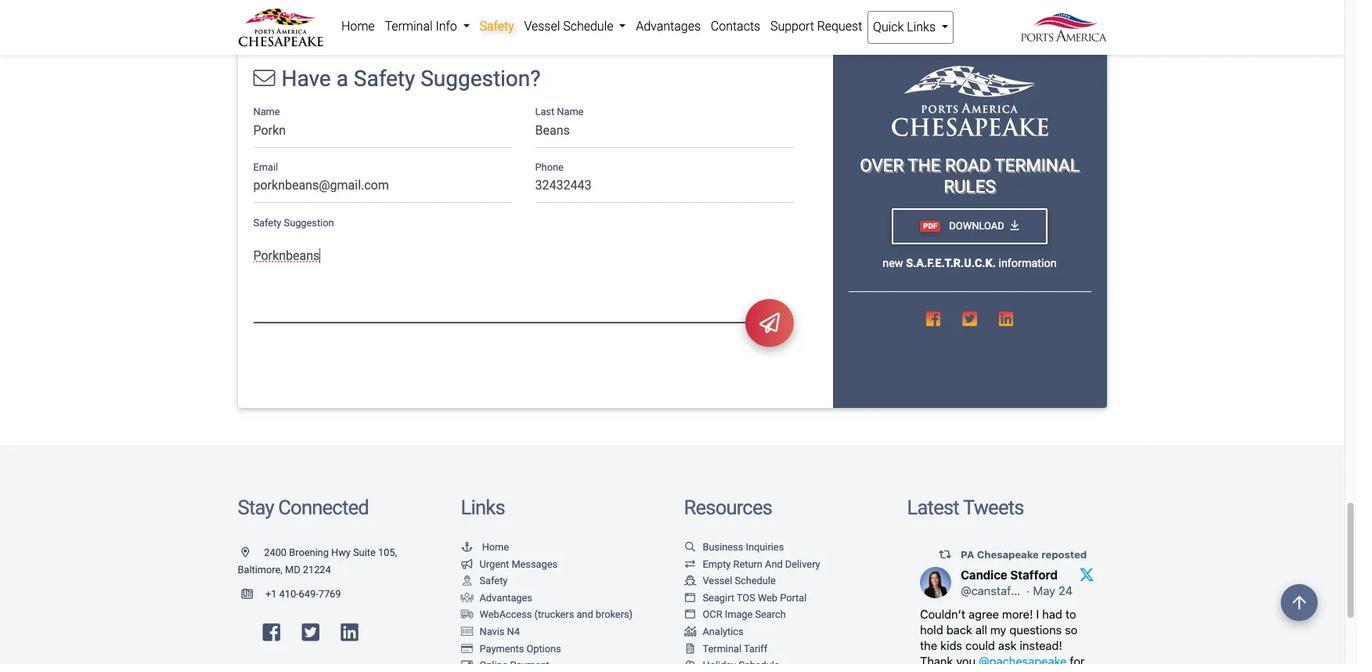 Task type: vqa. For each thing, say whether or not it's contained in the screenshot.
the top Choose
no



Task type: describe. For each thing, give the bounding box(es) containing it.
0 horizontal spatial vessel schedule link
[[519, 11, 631, 42]]

seagirt tos web portal link
[[684, 592, 807, 604]]

analytics link
[[684, 626, 744, 638]]

business inquiries
[[703, 541, 784, 553]]

safety link for vessel schedule link to the left
[[475, 11, 519, 42]]

phone office image
[[242, 590, 265, 600]]

1 horizontal spatial vessel
[[703, 575, 733, 587]]

0 vertical spatial advantages
[[636, 19, 701, 34]]

browser image for seagirt
[[684, 594, 697, 604]]

last name
[[535, 106, 584, 118]]

payments options
[[480, 643, 561, 654]]

information
[[999, 257, 1057, 270]]

road
[[945, 155, 991, 176]]

terminal info link
[[380, 11, 475, 42]]

Phone text field
[[535, 173, 794, 203]]

linkedin image
[[341, 622, 359, 643]]

21224
[[303, 564, 331, 575]]

support
[[771, 19, 814, 34]]

safety right info
[[480, 19, 514, 34]]

tos
[[737, 592, 756, 604]]

over the road terminal rules
[[860, 155, 1080, 197]]

twitter square image
[[302, 622, 319, 643]]

safety link for bottommost advantages link
[[461, 575, 508, 587]]

search image
[[684, 543, 697, 553]]

last
[[535, 106, 555, 118]]

payments
[[480, 643, 524, 654]]

contacts
[[711, 19, 761, 34]]

empty return and delivery
[[703, 558, 821, 570]]

Last Name text field
[[535, 117, 794, 148]]

have
[[282, 66, 331, 92]]

1 name from the left
[[253, 106, 280, 118]]

support request
[[771, 19, 863, 34]]

0 vertical spatial vessel schedule
[[524, 19, 617, 34]]

baltimore,
[[238, 564, 283, 575]]

inquiries
[[746, 541, 784, 553]]

download
[[947, 220, 1005, 232]]

1 horizontal spatial facebook square image
[[926, 311, 941, 328]]

seagirt terminal image
[[892, 66, 1048, 137]]

terminal info
[[385, 19, 460, 34]]

connected
[[278, 496, 369, 519]]

terminal for terminal info
[[385, 19, 433, 34]]

anchor image
[[461, 543, 473, 553]]

support request link
[[766, 11, 868, 42]]

stay
[[238, 496, 274, 519]]

0 horizontal spatial home
[[341, 19, 375, 34]]

suggestion
[[284, 217, 334, 228]]

user hard hat image
[[461, 577, 473, 587]]

0 horizontal spatial advantages
[[480, 592, 533, 604]]

s.a.f.e.t.r.u.c.k.
[[906, 257, 996, 270]]

terminal tariff
[[703, 643, 768, 654]]

credit card front image
[[461, 661, 473, 664]]

quick links link
[[868, 11, 954, 44]]

md
[[285, 564, 300, 575]]

webaccess
[[480, 609, 532, 621]]

truck container image
[[461, 610, 473, 620]]

1 vertical spatial vessel schedule
[[703, 575, 776, 587]]

n4
[[507, 626, 520, 638]]

latest
[[907, 496, 959, 519]]

Email text field
[[253, 173, 512, 203]]

and
[[577, 609, 593, 621]]

navis n4
[[480, 626, 520, 638]]

business inquiries link
[[684, 541, 784, 553]]

and
[[765, 558, 783, 570]]

quick links
[[873, 20, 939, 34]]

7769
[[319, 588, 341, 600]]

seagirt tos web portal
[[703, 592, 807, 604]]

Name text field
[[253, 117, 512, 148]]

safety down urgent
[[480, 575, 508, 587]]

urgent messages
[[480, 558, 558, 570]]

web
[[758, 592, 778, 604]]

file invoice image
[[684, 644, 697, 654]]

pdf
[[924, 222, 938, 231]]

quick
[[873, 20, 904, 34]]

ship image
[[684, 577, 697, 587]]

105,
[[378, 547, 397, 558]]

empty return and delivery link
[[684, 558, 821, 570]]

tariff
[[744, 643, 768, 654]]



Task type: locate. For each thing, give the bounding box(es) containing it.
0 horizontal spatial schedule
[[563, 19, 614, 34]]

Safety Suggestion text field
[[253, 228, 794, 323]]

0 vertical spatial links
[[907, 20, 936, 34]]

ocr image search link
[[684, 609, 786, 621]]

portal
[[780, 592, 807, 604]]

649-
[[299, 588, 319, 600]]

vessel schedule
[[524, 19, 617, 34], [703, 575, 776, 587]]

brokers)
[[596, 609, 633, 621]]

facebook square image down +1
[[263, 622, 280, 643]]

1 horizontal spatial name
[[557, 106, 584, 118]]

messages
[[512, 558, 558, 570]]

arrow to bottom image
[[1011, 220, 1019, 232]]

stay connected
[[238, 496, 369, 519]]

map marker alt image
[[242, 548, 262, 558]]

1 vertical spatial advantages
[[480, 592, 533, 604]]

2 browser image from the top
[[684, 610, 697, 620]]

request
[[817, 19, 863, 34]]

safety suggestion
[[253, 217, 334, 228]]

advantages left contacts
[[636, 19, 701, 34]]

info
[[436, 19, 457, 34]]

1 horizontal spatial vessel schedule link
[[684, 575, 776, 587]]

home link up urgent
[[461, 541, 509, 553]]

0 vertical spatial schedule
[[563, 19, 614, 34]]

terminal
[[385, 19, 433, 34], [703, 643, 742, 654]]

browser image inside the 'seagirt tos web portal' link
[[684, 594, 697, 604]]

navis
[[480, 626, 505, 638]]

+1 410-649-7769 link
[[238, 588, 341, 600]]

1 horizontal spatial links
[[907, 20, 936, 34]]

2400 broening hwy suite 105, baltimore, md 21224
[[238, 547, 397, 575]]

advantages up the webaccess
[[480, 592, 533, 604]]

terminal inside terminal info 'link'
[[385, 19, 433, 34]]

phone
[[535, 161, 564, 173]]

home link for terminal info 'link'
[[336, 11, 380, 42]]

terminal down analytics
[[703, 643, 742, 654]]

2 name from the left
[[557, 106, 584, 118]]

2400 broening hwy suite 105, baltimore, md 21224 link
[[238, 547, 397, 575]]

links right quick
[[907, 20, 936, 34]]

1 vertical spatial home link
[[461, 541, 509, 553]]

twitter square image
[[963, 311, 977, 328]]

1 vertical spatial vessel
[[703, 575, 733, 587]]

1 vertical spatial terminal
[[703, 643, 742, 654]]

facebook square image left twitter square icon
[[926, 311, 941, 328]]

safety left suggestion
[[253, 217, 281, 228]]

resources
[[684, 496, 772, 519]]

empty
[[703, 558, 731, 570]]

urgent messages link
[[461, 558, 558, 570]]

0 vertical spatial safety link
[[475, 11, 519, 42]]

1 vertical spatial vessel schedule link
[[684, 575, 776, 587]]

search
[[755, 609, 786, 621]]

schedule
[[563, 19, 614, 34], [735, 575, 776, 587]]

return
[[734, 558, 763, 570]]

home up urgent
[[482, 541, 509, 553]]

new
[[883, 257, 904, 270]]

bullhorn image
[[461, 560, 473, 570]]

hand receiving image
[[461, 594, 473, 604]]

advantages link up the webaccess
[[461, 592, 533, 604]]

0 horizontal spatial vessel schedule
[[524, 19, 617, 34]]

1 vertical spatial home
[[482, 541, 509, 553]]

the
[[908, 155, 941, 176]]

payments options link
[[461, 643, 561, 654]]

1 browser image from the top
[[684, 594, 697, 604]]

name right last
[[557, 106, 584, 118]]

hwy
[[331, 547, 351, 558]]

0 horizontal spatial links
[[461, 496, 505, 519]]

container storage image
[[461, 627, 473, 637]]

navis n4 link
[[461, 626, 520, 638]]

0 horizontal spatial vessel
[[524, 19, 560, 34]]

home
[[341, 19, 375, 34], [482, 541, 509, 553]]

image
[[725, 609, 753, 621]]

name
[[253, 106, 280, 118], [557, 106, 584, 118]]

browser image for ocr
[[684, 610, 697, 620]]

email
[[253, 161, 278, 173]]

home link
[[336, 11, 380, 42], [461, 541, 509, 553]]

safety link
[[475, 11, 519, 42], [461, 575, 508, 587]]

2400
[[264, 547, 287, 558]]

410-
[[279, 588, 299, 600]]

0 vertical spatial home link
[[336, 11, 380, 42]]

1 vertical spatial safety link
[[461, 575, 508, 587]]

terminal tariff link
[[684, 643, 768, 654]]

facebook square image
[[926, 311, 941, 328], [263, 622, 280, 643]]

browser image down ship icon
[[684, 594, 697, 604]]

safety link right info
[[475, 11, 519, 42]]

have a safety suggestion?
[[282, 66, 541, 92]]

contacts link
[[706, 11, 766, 42]]

1 horizontal spatial terminal
[[703, 643, 742, 654]]

links up anchor icon
[[461, 496, 505, 519]]

safety
[[480, 19, 514, 34], [354, 66, 415, 92], [253, 217, 281, 228], [480, 575, 508, 587]]

browser image up analytics icon
[[684, 610, 697, 620]]

1 horizontal spatial home link
[[461, 541, 509, 553]]

0 horizontal spatial name
[[253, 106, 280, 118]]

0 vertical spatial vessel
[[524, 19, 560, 34]]

broening
[[289, 547, 329, 558]]

browser image inside ocr image search link
[[684, 610, 697, 620]]

0 vertical spatial terminal
[[385, 19, 433, 34]]

vessel
[[524, 19, 560, 34], [703, 575, 733, 587]]

home link up a
[[336, 11, 380, 42]]

0 vertical spatial browser image
[[684, 594, 697, 604]]

analytics
[[703, 626, 744, 638]]

ocr
[[703, 609, 723, 621]]

0 horizontal spatial terminal
[[385, 19, 433, 34]]

0 vertical spatial facebook square image
[[926, 311, 941, 328]]

1 vertical spatial advantages link
[[461, 592, 533, 604]]

terminal
[[995, 155, 1080, 176]]

name up email
[[253, 106, 280, 118]]

delivery
[[785, 558, 821, 570]]

new s.a.f.e.t.r.u.c.k. information
[[883, 257, 1057, 270]]

browser image
[[684, 594, 697, 604], [684, 610, 697, 620]]

analytics image
[[684, 627, 697, 637]]

home link for urgent messages link on the bottom left of page
[[461, 541, 509, 553]]

urgent
[[480, 558, 509, 570]]

home up a
[[341, 19, 375, 34]]

1 horizontal spatial schedule
[[735, 575, 776, 587]]

1 vertical spatial facebook square image
[[263, 622, 280, 643]]

linkedin image
[[999, 311, 1014, 328]]

0 vertical spatial home
[[341, 19, 375, 34]]

1 horizontal spatial advantages link
[[631, 11, 706, 42]]

rules
[[944, 176, 996, 197]]

safety right a
[[354, 66, 415, 92]]

0 vertical spatial vessel schedule link
[[519, 11, 631, 42]]

1 vertical spatial links
[[461, 496, 505, 519]]

suggestion?
[[421, 66, 541, 92]]

options
[[527, 643, 561, 654]]

seagirt
[[703, 592, 735, 604]]

0 horizontal spatial facebook square image
[[263, 622, 280, 643]]

+1 410-649-7769
[[265, 588, 341, 600]]

business
[[703, 541, 744, 553]]

1 vertical spatial browser image
[[684, 610, 697, 620]]

advantages link left contacts
[[631, 11, 706, 42]]

ocr image search
[[703, 609, 786, 621]]

go to top image
[[1281, 584, 1318, 621]]

webaccess (truckers and brokers) link
[[461, 609, 633, 621]]

suite
[[353, 547, 376, 558]]

1 horizontal spatial home
[[482, 541, 509, 553]]

advantages link
[[631, 11, 706, 42], [461, 592, 533, 604]]

tweets
[[963, 496, 1024, 519]]

terminal for terminal tariff
[[703, 643, 742, 654]]

latest tweets
[[907, 496, 1024, 519]]

0 horizontal spatial advantages link
[[461, 592, 533, 604]]

terminal left info
[[385, 19, 433, 34]]

0 horizontal spatial home link
[[336, 11, 380, 42]]

+1
[[265, 588, 277, 600]]

over
[[860, 155, 904, 176]]

bells image
[[684, 661, 697, 664]]

a
[[336, 66, 348, 92]]

safety link down urgent
[[461, 575, 508, 587]]

advantages
[[636, 19, 701, 34], [480, 592, 533, 604]]

1 vertical spatial schedule
[[735, 575, 776, 587]]

(truckers
[[535, 609, 574, 621]]

webaccess (truckers and brokers)
[[480, 609, 633, 621]]

1 horizontal spatial advantages
[[636, 19, 701, 34]]

credit card image
[[461, 644, 473, 654]]

exchange image
[[684, 560, 697, 570]]

0 vertical spatial advantages link
[[631, 11, 706, 42]]

1 horizontal spatial vessel schedule
[[703, 575, 776, 587]]

vessel schedule link
[[519, 11, 631, 42], [684, 575, 776, 587]]



